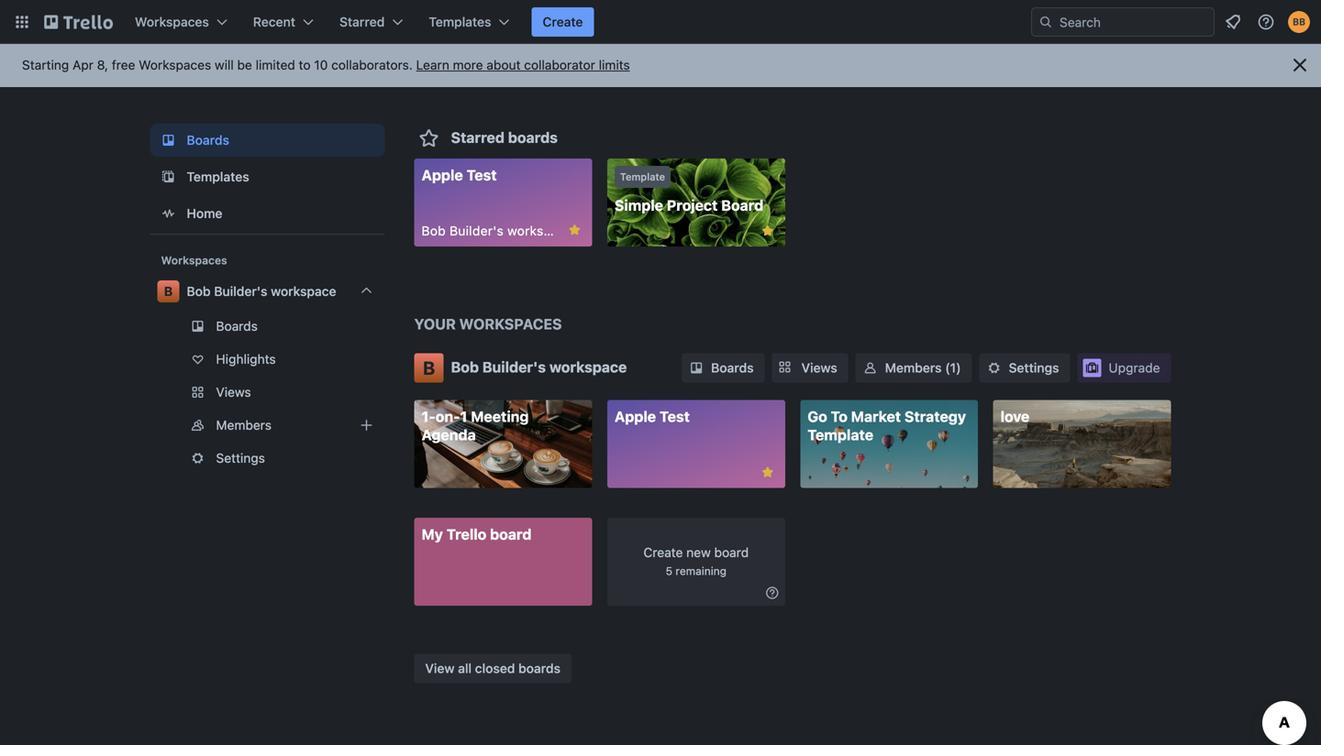 Task type: describe. For each thing, give the bounding box(es) containing it.
closed
[[475, 662, 515, 677]]

all
[[458, 662, 472, 677]]

to
[[299, 57, 311, 72]]

meeting
[[471, 408, 529, 426]]

recent
[[253, 14, 295, 29]]

template board image
[[157, 166, 179, 188]]

2 vertical spatial workspaces
[[161, 254, 227, 267]]

sm image
[[985, 359, 1003, 378]]

search image
[[1039, 15, 1053, 29]]

1 horizontal spatial apple test
[[615, 408, 690, 426]]

view all closed boards button
[[414, 655, 572, 684]]

be
[[237, 57, 252, 72]]

workspaces button
[[124, 7, 238, 37]]

0 vertical spatial bob
[[422, 223, 446, 239]]

0 vertical spatial template
[[620, 171, 665, 183]]

members for members
[[216, 418, 272, 433]]

0 horizontal spatial templates
[[187, 169, 249, 184]]

templates button
[[418, 7, 521, 37]]

bob builder (bobbuilder40) image
[[1288, 11, 1310, 33]]

boards inside button
[[518, 662, 561, 677]]

primary element
[[0, 0, 1321, 44]]

0 vertical spatial boards link
[[150, 124, 385, 157]]

love
[[1001, 408, 1030, 426]]

0 vertical spatial bob builder's workspace
[[422, 223, 574, 239]]

settings for leftmost settings link
[[216, 451, 265, 466]]

trello
[[447, 526, 487, 544]]

10
[[314, 57, 328, 72]]

free
[[112, 57, 135, 72]]

starred button
[[329, 7, 414, 37]]

boards for views
[[711, 361, 754, 376]]

1 vertical spatial workspaces
[[139, 57, 211, 72]]

boards for highlights
[[216, 319, 258, 334]]

collaborator
[[524, 57, 595, 72]]

highlights
[[216, 352, 276, 367]]

upgrade
[[1109, 361, 1160, 376]]

views for rightmost views link
[[802, 361, 837, 376]]

0 vertical spatial boards
[[508, 129, 558, 146]]

boards link for views
[[682, 354, 765, 383]]

template inside go to market strategy template
[[808, 427, 874, 444]]

recent button
[[242, 7, 325, 37]]

5
[[666, 565, 673, 578]]

templates inside popup button
[[429, 14, 491, 29]]

0 notifications image
[[1222, 11, 1244, 33]]

0 vertical spatial settings link
[[980, 354, 1070, 383]]

view
[[425, 662, 455, 677]]

board
[[721, 197, 764, 214]]

members (1)
[[885, 361, 961, 376]]



Task type: vqa. For each thing, say whether or not it's contained in the screenshot.
Builder's to the bottom
yes



Task type: locate. For each thing, give the bounding box(es) containing it.
0 horizontal spatial settings link
[[150, 444, 385, 473]]

view all closed boards
[[425, 662, 561, 677]]

home image
[[157, 203, 179, 225]]

members left (1)
[[885, 361, 942, 376]]

1 vertical spatial settings link
[[150, 444, 385, 473]]

add image
[[356, 415, 378, 437]]

apple test link
[[607, 401, 785, 489]]

workspace
[[507, 223, 574, 239], [271, 284, 336, 299], [550, 359, 627, 376]]

2 vertical spatial boards
[[711, 361, 754, 376]]

my trello board link
[[414, 518, 592, 607]]

0 vertical spatial members
[[885, 361, 942, 376]]

template up simple at the top of the page
[[620, 171, 665, 183]]

views down highlights
[[216, 385, 251, 400]]

0 vertical spatial workspaces
[[135, 14, 209, 29]]

workspaces up free
[[135, 14, 209, 29]]

go
[[808, 408, 827, 426]]

0 vertical spatial board
[[490, 526, 532, 544]]

starred for starred boards
[[451, 129, 505, 146]]

board right the trello
[[490, 526, 532, 544]]

home link
[[150, 197, 385, 230]]

1 horizontal spatial starred
[[451, 129, 505, 146]]

bob
[[422, 223, 446, 239], [187, 284, 211, 299], [451, 359, 479, 376]]

1 horizontal spatial bob
[[422, 223, 446, 239]]

0 horizontal spatial sm image
[[687, 359, 706, 378]]

0 vertical spatial b
[[164, 284, 173, 299]]

upgrade button
[[1078, 354, 1171, 383]]

create
[[543, 14, 583, 29], [644, 545, 683, 561]]

0 horizontal spatial apple test
[[422, 167, 497, 184]]

settings for the top settings link
[[1009, 361, 1059, 376]]

create button
[[532, 7, 594, 37]]

create up collaborator
[[543, 14, 583, 29]]

templates up home
[[187, 169, 249, 184]]

views link
[[772, 354, 848, 383], [150, 378, 385, 407]]

0 vertical spatial starred
[[340, 14, 385, 29]]

learn
[[416, 57, 449, 72]]

0 vertical spatial boards
[[187, 133, 229, 148]]

to
[[831, 408, 848, 426]]

will
[[215, 57, 234, 72]]

0 horizontal spatial test
[[467, 167, 497, 184]]

1 vertical spatial board
[[714, 545, 749, 561]]

collaborators.
[[331, 57, 413, 72]]

workspaces inside popup button
[[135, 14, 209, 29]]

0 horizontal spatial apple
[[422, 167, 463, 184]]

create up 5
[[644, 545, 683, 561]]

apple inside apple test link
[[615, 408, 656, 426]]

my
[[422, 526, 443, 544]]

project
[[667, 197, 718, 214]]

1 vertical spatial members
[[216, 418, 272, 433]]

settings link up love
[[980, 354, 1070, 383]]

members inside 'members' link
[[216, 418, 272, 433]]

templates
[[429, 14, 491, 29], [187, 169, 249, 184]]

create for create new board 5 remaining
[[644, 545, 683, 561]]

views link up go
[[772, 354, 848, 383]]

1 vertical spatial click to unstar this board. it will be removed from your starred list. image
[[760, 465, 776, 481]]

settings down 'members' link
[[216, 451, 265, 466]]

2 vertical spatial builder's
[[482, 359, 546, 376]]

boards link up highlights 'link'
[[150, 312, 385, 341]]

1 horizontal spatial board
[[714, 545, 749, 561]]

about
[[487, 57, 521, 72]]

0 vertical spatial create
[[543, 14, 583, 29]]

market
[[851, 408, 901, 426]]

settings
[[1009, 361, 1059, 376], [216, 451, 265, 466]]

create for create
[[543, 14, 583, 29]]

1 vertical spatial settings
[[216, 451, 265, 466]]

boards right closed at the bottom of the page
[[518, 662, 561, 677]]

limits
[[599, 57, 630, 72]]

0 horizontal spatial bob
[[187, 284, 211, 299]]

1 vertical spatial workspace
[[271, 284, 336, 299]]

boards down the learn more about collaborator limits link
[[508, 129, 558, 146]]

sm image inside boards link
[[687, 359, 706, 378]]

go to market strategy template link
[[800, 401, 978, 489]]

starred boards
[[451, 129, 558, 146]]

boards link for highlights
[[150, 312, 385, 341]]

my trello board
[[422, 526, 532, 544]]

agenda
[[422, 427, 476, 444]]

views link down highlights 'link'
[[150, 378, 385, 407]]

open information menu image
[[1257, 13, 1275, 31]]

boards up highlights
[[216, 319, 258, 334]]

1-on-1 meeting agenda link
[[414, 401, 592, 489]]

templates up more
[[429, 14, 491, 29]]

2 horizontal spatial bob
[[451, 359, 479, 376]]

1 horizontal spatial template
[[808, 427, 874, 444]]

simple project board
[[615, 197, 764, 214]]

1 vertical spatial apple
[[615, 408, 656, 426]]

settings link
[[980, 354, 1070, 383], [150, 444, 385, 473]]

template down to
[[808, 427, 874, 444]]

your workspaces
[[414, 316, 562, 333]]

1 vertical spatial template
[[808, 427, 874, 444]]

settings link down 'members' link
[[150, 444, 385, 473]]

apr
[[73, 57, 93, 72]]

(1)
[[945, 361, 961, 376]]

0 horizontal spatial settings
[[216, 451, 265, 466]]

create inside 'create new board 5 remaining'
[[644, 545, 683, 561]]

simple
[[615, 197, 663, 214]]

template
[[620, 171, 665, 183], [808, 427, 874, 444]]

1 horizontal spatial settings link
[[980, 354, 1070, 383]]

test
[[467, 167, 497, 184], [660, 408, 690, 426]]

0 horizontal spatial views
[[216, 385, 251, 400]]

0 horizontal spatial create
[[543, 14, 583, 29]]

1 vertical spatial b
[[423, 357, 435, 379]]

views
[[802, 361, 837, 376], [216, 385, 251, 400]]

0 vertical spatial click to unstar this board. it will be removed from your starred list. image
[[760, 223, 776, 239]]

1 vertical spatial starred
[[451, 129, 505, 146]]

boards right board image
[[187, 133, 229, 148]]

1 horizontal spatial sm image
[[763, 584, 782, 603]]

templates link
[[150, 161, 385, 194]]

workspaces down home
[[161, 254, 227, 267]]

1 vertical spatial bob
[[187, 284, 211, 299]]

love link
[[993, 401, 1171, 489]]

back to home image
[[44, 7, 113, 37]]

0 horizontal spatial b
[[164, 284, 173, 299]]

strategy
[[905, 408, 966, 426]]

1 vertical spatial test
[[660, 408, 690, 426]]

learn more about collaborator limits link
[[416, 57, 630, 72]]

members
[[885, 361, 942, 376], [216, 418, 272, 433]]

click to unstar this board. it will be removed from your starred list. image
[[566, 222, 583, 239]]

boards up apple test link
[[711, 361, 754, 376]]

workspaces down the workspaces popup button at the left of page
[[139, 57, 211, 72]]

starting apr 8, free workspaces will be limited to 10 collaborators. learn more about collaborator limits
[[22, 57, 630, 72]]

boards
[[187, 133, 229, 148], [216, 319, 258, 334], [711, 361, 754, 376]]

create new board 5 remaining
[[644, 545, 749, 578]]

board for create new board 5 remaining
[[714, 545, 749, 561]]

1 horizontal spatial views link
[[772, 354, 848, 383]]

1-
[[422, 408, 436, 426]]

go to market strategy template
[[808, 408, 966, 444]]

1 horizontal spatial test
[[660, 408, 690, 426]]

0 vertical spatial builder's
[[450, 223, 504, 239]]

0 vertical spatial views
[[802, 361, 837, 376]]

0 horizontal spatial views link
[[150, 378, 385, 407]]

sm image
[[687, 359, 706, 378], [861, 359, 880, 378], [763, 584, 782, 603]]

apple test
[[422, 167, 497, 184], [615, 408, 690, 426]]

b down your
[[423, 357, 435, 379]]

0 horizontal spatial starred
[[340, 14, 385, 29]]

2 click to unstar this board. it will be removed from your starred list. image from the top
[[760, 465, 776, 481]]

1 vertical spatial boards
[[518, 662, 561, 677]]

board right new
[[714, 545, 749, 561]]

boards link up apple test link
[[682, 354, 765, 383]]

highlights link
[[150, 345, 385, 374]]

home
[[187, 206, 223, 221]]

1 vertical spatial boards
[[216, 319, 258, 334]]

members link
[[150, 411, 385, 440]]

0 horizontal spatial board
[[490, 526, 532, 544]]

workspaces
[[135, 14, 209, 29], [139, 57, 211, 72], [161, 254, 227, 267]]

starting
[[22, 57, 69, 72]]

0 horizontal spatial template
[[620, 171, 665, 183]]

1 vertical spatial create
[[644, 545, 683, 561]]

1 vertical spatial views
[[216, 385, 251, 400]]

1 horizontal spatial b
[[423, 357, 435, 379]]

new
[[687, 545, 711, 561]]

remaining
[[676, 565, 727, 578]]

apple
[[422, 167, 463, 184], [615, 408, 656, 426]]

boards link up templates link
[[150, 124, 385, 157]]

2 horizontal spatial sm image
[[861, 359, 880, 378]]

1-on-1 meeting agenda
[[422, 408, 529, 444]]

1
[[460, 408, 467, 426]]

1 horizontal spatial settings
[[1009, 361, 1059, 376]]

b
[[164, 284, 173, 299], [423, 357, 435, 379]]

0 vertical spatial workspace
[[507, 223, 574, 239]]

members down highlights
[[216, 418, 272, 433]]

create inside create button
[[543, 14, 583, 29]]

Search field
[[1053, 8, 1214, 36]]

click to unstar this board. it will be removed from your starred list. image inside apple test link
[[760, 465, 776, 481]]

0 vertical spatial settings
[[1009, 361, 1059, 376]]

8,
[[97, 57, 108, 72]]

1 vertical spatial bob builder's workspace
[[187, 284, 336, 299]]

more
[[453, 57, 483, 72]]

0 vertical spatial templates
[[429, 14, 491, 29]]

bob builder's workspace
[[422, 223, 574, 239], [187, 284, 336, 299], [451, 359, 627, 376]]

1 horizontal spatial templates
[[429, 14, 491, 29]]

starred down more
[[451, 129, 505, 146]]

settings right sm image
[[1009, 361, 1059, 376]]

board image
[[157, 129, 179, 151]]

0 vertical spatial apple test
[[422, 167, 497, 184]]

1 vertical spatial apple test
[[615, 408, 690, 426]]

0 vertical spatial test
[[467, 167, 497, 184]]

2 vertical spatial bob
[[451, 359, 479, 376]]

your
[[414, 316, 456, 333]]

2 vertical spatial bob builder's workspace
[[451, 359, 627, 376]]

starred inside the starred popup button
[[340, 14, 385, 29]]

1 horizontal spatial create
[[644, 545, 683, 561]]

2 vertical spatial boards link
[[682, 354, 765, 383]]

1 vertical spatial boards link
[[150, 312, 385, 341]]

1 vertical spatial builder's
[[214, 284, 267, 299]]

views up go
[[802, 361, 837, 376]]

boards
[[508, 129, 558, 146], [518, 662, 561, 677]]

1 horizontal spatial members
[[885, 361, 942, 376]]

1 horizontal spatial apple
[[615, 408, 656, 426]]

builder's
[[450, 223, 504, 239], [214, 284, 267, 299], [482, 359, 546, 376]]

members for members (1)
[[885, 361, 942, 376]]

workspaces
[[459, 316, 562, 333]]

0 vertical spatial apple
[[422, 167, 463, 184]]

starred up the collaborators. on the top of the page
[[340, 14, 385, 29]]

board inside 'create new board 5 remaining'
[[714, 545, 749, 561]]

1 horizontal spatial views
[[802, 361, 837, 376]]

2 vertical spatial workspace
[[550, 359, 627, 376]]

limited
[[256, 57, 295, 72]]

board for my trello board
[[490, 526, 532, 544]]

b down home image
[[164, 284, 173, 299]]

views for the left views link
[[216, 385, 251, 400]]

boards link
[[150, 124, 385, 157], [150, 312, 385, 341], [682, 354, 765, 383]]

1 click to unstar this board. it will be removed from your starred list. image from the top
[[760, 223, 776, 239]]

click to unstar this board. it will be removed from your starred list. image
[[760, 223, 776, 239], [760, 465, 776, 481]]

starred
[[340, 14, 385, 29], [451, 129, 505, 146]]

board
[[490, 526, 532, 544], [714, 545, 749, 561]]

on-
[[436, 408, 460, 426]]

0 horizontal spatial members
[[216, 418, 272, 433]]

1 vertical spatial templates
[[187, 169, 249, 184]]

starred for starred
[[340, 14, 385, 29]]



